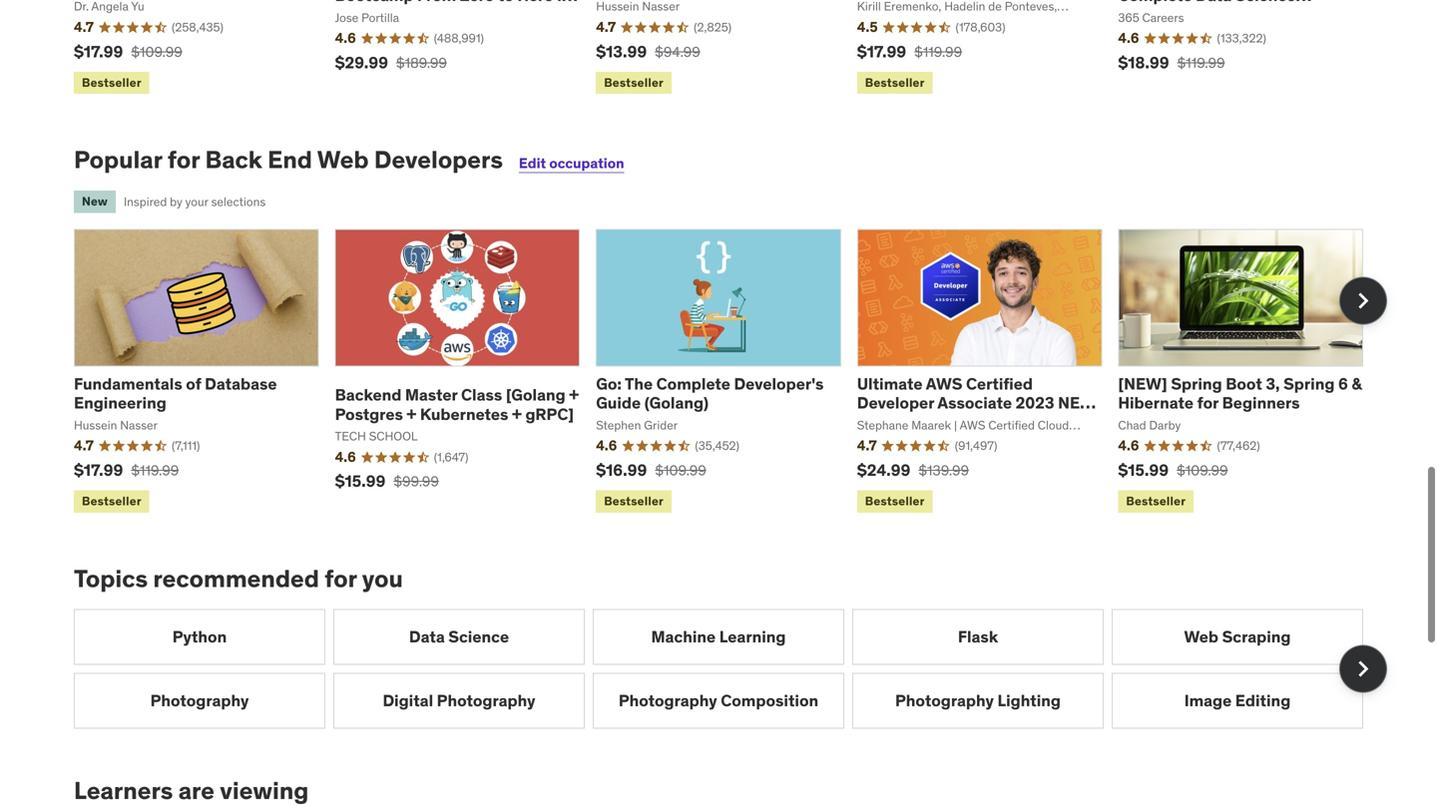 Task type: vqa. For each thing, say whether or not it's contained in the screenshot.
Web in Carousel element
yes



Task type: locate. For each thing, give the bounding box(es) containing it.
new
[[82, 194, 108, 209]]

3 photography from the left
[[619, 691, 717, 711]]

master
[[405, 385, 458, 405]]

photography composition link
[[593, 673, 844, 729]]

grpc]
[[525, 404, 574, 425]]

photography composition
[[619, 691, 819, 711]]

editing
[[1235, 691, 1291, 711]]

(golang)
[[644, 393, 709, 413]]

guide
[[596, 393, 641, 413]]

+ left grpc]
[[512, 404, 522, 425]]

+ right "postgres"
[[407, 404, 417, 425]]

2 next image from the top
[[1347, 653, 1379, 685]]

web scraping
[[1184, 627, 1291, 647]]

edit occupation button
[[519, 154, 624, 172]]

next image for [new] spring boot 3, spring 6 & hibernate for beginners
[[1347, 285, 1379, 317]]

machine
[[651, 627, 716, 647]]

0 vertical spatial next image
[[1347, 285, 1379, 317]]

0 vertical spatial web
[[317, 145, 369, 175]]

2 photography from the left
[[437, 691, 536, 711]]

0 vertical spatial carousel element
[[74, 229, 1387, 517]]

fundamentals of database engineering link
[[74, 374, 277, 413]]

spring left 6
[[1284, 374, 1335, 394]]

web right end
[[317, 145, 369, 175]]

go:
[[596, 374, 622, 394]]

for left boot
[[1197, 393, 1219, 413]]

photography down flask link
[[895, 691, 994, 711]]

photography down python "link"
[[150, 691, 249, 711]]

go: the complete developer's guide (golang) link
[[596, 374, 824, 413]]

1 horizontal spatial +
[[512, 404, 522, 425]]

0 vertical spatial for
[[168, 145, 200, 175]]

image editing link
[[1112, 673, 1363, 729]]

data
[[409, 627, 445, 647]]

2 spring from the left
[[1284, 374, 1335, 394]]

2 horizontal spatial for
[[1197, 393, 1219, 413]]

you
[[362, 564, 403, 594]]

fundamentals
[[74, 374, 182, 394]]

for inside [new] spring boot 3, spring 6 & hibernate for beginners
[[1197, 393, 1219, 413]]

2 carousel element from the top
[[74, 609, 1387, 729]]

1 photography from the left
[[150, 691, 249, 711]]

carousel element
[[74, 229, 1387, 517], [74, 609, 1387, 729]]

data science
[[409, 627, 509, 647]]

photography down machine
[[619, 691, 717, 711]]

developer's
[[734, 374, 824, 394]]

photography down science
[[437, 691, 536, 711]]

photography inside "link"
[[895, 691, 994, 711]]

4 photography from the left
[[895, 691, 994, 711]]

1 horizontal spatial spring
[[1284, 374, 1335, 394]]

new
[[1058, 393, 1096, 413]]

[golang
[[506, 385, 566, 405]]

developers
[[374, 145, 503, 175]]

inspired
[[124, 194, 167, 209]]

machine learning link
[[593, 609, 844, 665]]

associate
[[938, 393, 1012, 413]]

+ left go:
[[569, 385, 579, 405]]

1 vertical spatial next image
[[1347, 653, 1379, 685]]

[new] spring boot 3, spring 6 & hibernate for beginners link
[[1118, 374, 1362, 413]]

for left you
[[325, 564, 357, 594]]

+
[[569, 385, 579, 405], [407, 404, 417, 425], [512, 404, 522, 425]]

1 horizontal spatial web
[[1184, 627, 1219, 647]]

spring left boot
[[1171, 374, 1222, 394]]

web
[[317, 145, 369, 175], [1184, 627, 1219, 647]]

[new]
[[1118, 374, 1167, 394]]

for
[[168, 145, 200, 175], [1197, 393, 1219, 413], [325, 564, 357, 594]]

0 horizontal spatial spring
[[1171, 374, 1222, 394]]

dva-
[[857, 412, 895, 433]]

web scraping link
[[1112, 609, 1363, 665]]

for up by
[[168, 145, 200, 175]]

1 carousel element from the top
[[74, 229, 1387, 517]]

backend
[[335, 385, 402, 405]]

next image
[[1347, 285, 1379, 317], [1347, 653, 1379, 685]]

boot
[[1226, 374, 1262, 394]]

photography for photography composition
[[619, 691, 717, 711]]

photography
[[150, 691, 249, 711], [437, 691, 536, 711], [619, 691, 717, 711], [895, 691, 994, 711]]

web left scraping
[[1184, 627, 1219, 647]]

edit occupation
[[519, 154, 624, 172]]

end
[[268, 145, 312, 175]]

postgres
[[335, 404, 403, 425]]

back
[[205, 145, 262, 175]]

image
[[1184, 691, 1232, 711]]

c02
[[895, 412, 926, 433]]

1 vertical spatial for
[[1197, 393, 1219, 413]]

1 next image from the top
[[1347, 285, 1379, 317]]

selections
[[211, 194, 266, 209]]

digital photography
[[383, 691, 536, 711]]

1 vertical spatial carousel element
[[74, 609, 1387, 729]]

python
[[172, 627, 227, 647]]

spring
[[1171, 374, 1222, 394], [1284, 374, 1335, 394]]

carousel element containing python
[[74, 609, 1387, 729]]

data science link
[[333, 609, 585, 665]]

2 vertical spatial for
[[325, 564, 357, 594]]



Task type: describe. For each thing, give the bounding box(es) containing it.
popular
[[74, 145, 162, 175]]

database
[[205, 374, 277, 394]]

backend master class [golang + postgres + kubernetes + grpc] link
[[335, 385, 579, 425]]

lighting
[[997, 691, 1061, 711]]

0 horizontal spatial for
[[168, 145, 200, 175]]

flask
[[958, 627, 998, 647]]

2023
[[1016, 393, 1054, 413]]

engineering
[[74, 393, 166, 413]]

fundamentals of database engineering
[[74, 374, 277, 413]]

recommended
[[153, 564, 319, 594]]

1 spring from the left
[[1171, 374, 1222, 394]]

photography for photography
[[150, 691, 249, 711]]

1 horizontal spatial for
[[325, 564, 357, 594]]

backend master class [golang + postgres + kubernetes + grpc]
[[335, 385, 579, 425]]

0 horizontal spatial +
[[407, 404, 417, 425]]

of
[[186, 374, 201, 394]]

&
[[1352, 374, 1362, 394]]

2 horizontal spatial +
[[569, 385, 579, 405]]

next image for machine learning
[[1347, 653, 1379, 685]]

digital
[[383, 691, 433, 711]]

are
[[178, 776, 215, 806]]

topics recommended for you
[[74, 564, 403, 594]]

complete
[[656, 374, 730, 394]]

by
[[170, 194, 182, 209]]

1 vertical spatial web
[[1184, 627, 1219, 647]]

machine learning
[[651, 627, 786, 647]]

your
[[185, 194, 208, 209]]

3,
[[1266, 374, 1280, 394]]

photography lighting link
[[852, 673, 1104, 729]]

carousel element containing fundamentals of database engineering
[[74, 229, 1387, 517]]

photography for photography lighting
[[895, 691, 994, 711]]

viewing
[[220, 776, 309, 806]]

beginners
[[1222, 393, 1300, 413]]

learning
[[719, 627, 786, 647]]

photography link
[[74, 673, 325, 729]]

the
[[625, 374, 653, 394]]

0 horizontal spatial web
[[317, 145, 369, 175]]

learners are viewing
[[74, 776, 309, 806]]

class
[[461, 385, 502, 405]]

certified
[[966, 374, 1033, 394]]

edit
[[519, 154, 546, 172]]

popular for back end web developers
[[74, 145, 503, 175]]

aws
[[926, 374, 963, 394]]

6
[[1338, 374, 1348, 394]]

learners
[[74, 776, 173, 806]]

developer
[[857, 393, 934, 413]]

ultimate aws certified developer associate 2023 new dva-c02 link
[[857, 374, 1096, 433]]

kubernetes
[[420, 404, 508, 425]]

ultimate
[[857, 374, 923, 394]]

flask link
[[852, 609, 1104, 665]]

scraping
[[1222, 627, 1291, 647]]

occupation
[[549, 154, 624, 172]]

hibernate
[[1118, 393, 1194, 413]]

photography lighting
[[895, 691, 1061, 711]]

topics
[[74, 564, 148, 594]]

inspired by your selections
[[124, 194, 266, 209]]

python link
[[74, 609, 325, 665]]

digital photography link
[[333, 673, 585, 729]]

science
[[448, 627, 509, 647]]

ultimate aws certified developer associate 2023 new dva-c02
[[857, 374, 1096, 433]]

go: the complete developer's guide (golang)
[[596, 374, 824, 413]]

image editing
[[1184, 691, 1291, 711]]

composition
[[721, 691, 819, 711]]

[new] spring boot 3, spring 6 & hibernate for beginners
[[1118, 374, 1362, 413]]



